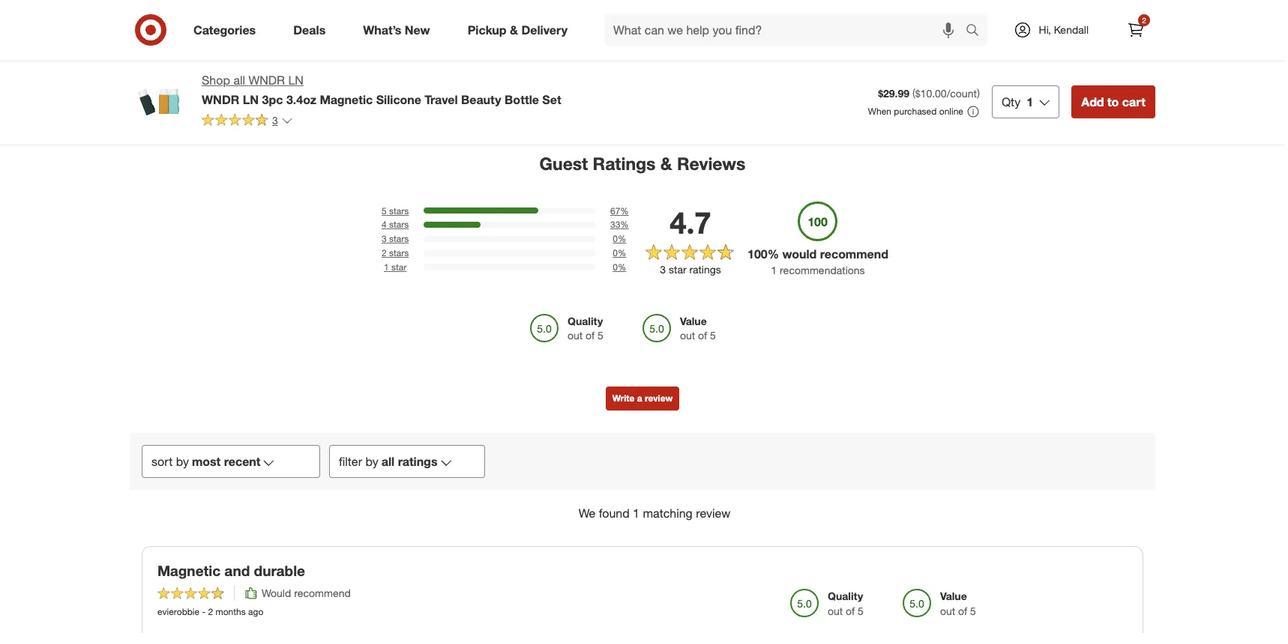 Task type: locate. For each thing, give the bounding box(es) containing it.
with inside 'iottie easy one touch wireless 2 car & desk mount with 10w qi wireless charging mount - black'
[[1090, 24, 1109, 36]]

sealy
[[292, 0, 318, 10]]

% for 5 stars
[[621, 205, 629, 216]]

mount
[[1057, 24, 1087, 36], [958, 37, 988, 50], [1145, 37, 1175, 50]]

add to cart button
[[1072, 86, 1156, 119]]

40w
[[488, 11, 507, 23]]

of
[[586, 330, 595, 342], [698, 330, 708, 342], [846, 605, 855, 618], [959, 605, 968, 618]]

charging
[[1099, 37, 1142, 50], [974, 50, 1016, 63]]

quality
[[568, 315, 603, 327], [828, 590, 864, 603]]

0 horizontal spatial jackery
[[139, 0, 175, 10]]

wedge
[[363, 11, 396, 23]]

-
[[1019, 50, 1023, 63], [1057, 50, 1061, 63], [202, 607, 206, 618]]

1 left recommendations
[[771, 264, 777, 276]]

0 horizontal spatial by
[[176, 455, 189, 470]]

100 % would recommend 1 recommendations
[[748, 247, 889, 276]]

& right 40w
[[510, 22, 518, 37]]

0 vertical spatial 0
[[613, 233, 618, 245]]

solar inside jackery solar generator 100 plus sponsored
[[637, 0, 662, 10]]

2 down "3 stars"
[[382, 248, 387, 259]]

1 vertical spatial all
[[382, 455, 395, 470]]

0 vertical spatial 300
[[220, 0, 238, 10]]

1 0 % from the top
[[613, 233, 627, 245]]

with down dashboard
[[991, 37, 1011, 50]]

0 % for 1 star
[[613, 262, 627, 273]]

2 left months
[[208, 607, 213, 618]]

3 jackery from the left
[[598, 0, 634, 10]]

1 vertical spatial ratings
[[398, 455, 438, 470]]

2 stars from the top
[[389, 219, 409, 231]]

& right search
[[1001, 24, 1008, 36]]

magnetic up evierobbie
[[158, 563, 221, 580]]

1 horizontal spatial generator
[[665, 0, 712, 10]]

review inside write a review "button"
[[645, 393, 673, 405]]

2 horizontal spatial with
[[1090, 24, 1109, 36]]

charging inside 'iottie easy one touch wireless 2 car & desk mount with 10w qi wireless charging mount - black'
[[1099, 37, 1142, 50]]

2 inside 'iottie easy one touch wireless 2 car & desk mount with 10w qi wireless charging mount - black'
[[1099, 11, 1105, 23]]

review
[[645, 393, 673, 405], [696, 507, 731, 522]]

sponsored inside jackery solar generator 100 plus sponsored
[[598, 24, 642, 35]]

jackery inside 'jackery solar generator 300 with 40w solar panel sponsored'
[[445, 0, 481, 10]]

ratings down '4.7'
[[690, 263, 721, 276]]

0 vertical spatial plus
[[241, 0, 261, 10]]

wndr up 3pc
[[249, 73, 285, 88]]

2 vertical spatial 3
[[660, 263, 666, 276]]

all
[[234, 73, 245, 88], [382, 455, 395, 470]]

stars for 2 stars
[[389, 248, 409, 259]]

- left the black at the top of the page
[[1057, 50, 1061, 63]]

0 vertical spatial magnetic
[[961, 11, 1005, 23]]

iottie up the compatible
[[904, 0, 929, 10]]

1 vertical spatial 100
[[748, 247, 768, 262]]

what's
[[363, 22, 402, 37]]

3 stars from the top
[[389, 233, 409, 245]]

1 generator from the left
[[511, 0, 559, 10]]

1 horizontal spatial value out of 5
[[941, 590, 977, 618]]

0 horizontal spatial with
[[465, 11, 485, 23]]

filter
[[339, 455, 362, 470]]

jackery solar generator 100 plus sponsored
[[598, 0, 712, 35]]

with left 40w
[[465, 11, 485, 23]]

with for iottie easy one touch wireless 2 car & desk mount with 10w qi wireless charging mount - black
[[1090, 24, 1109, 36]]

wireless
[[1057, 11, 1097, 23], [904, 24, 943, 36], [1057, 37, 1097, 50], [931, 50, 971, 63]]

magnetic right 3.4oz
[[320, 92, 373, 107]]

with inside iottie velox magsafe compatible magnetic wireless dashboard & windshield mount with 7.5w wireless charging - dark blue
[[991, 37, 1011, 50]]

0 horizontal spatial quality out of 5
[[568, 315, 604, 342]]

$29.99
[[879, 87, 910, 100]]

categories
[[194, 22, 256, 37]]

all right shop
[[234, 73, 245, 88]]

by right filter
[[366, 455, 379, 470]]

solar for with
[[484, 0, 509, 10]]

300 up the 'station'
[[220, 0, 238, 10]]

plus
[[241, 0, 261, 10], [618, 11, 639, 23]]

star down 2 stars
[[392, 262, 407, 273]]

write a review
[[613, 393, 673, 405]]

0 horizontal spatial all
[[234, 73, 245, 88]]

0 vertical spatial 3
[[272, 114, 278, 127]]

0 horizontal spatial generator
[[511, 0, 559, 10]]

iottie velox magsafe compatible magnetic wireless dashboard & windshield mount with 7.5w wireless charging - dark blue
[[904, 0, 1023, 76]]

1 horizontal spatial magnetic
[[320, 92, 373, 107]]

pickup & delivery
[[468, 22, 568, 37]]

star
[[392, 262, 407, 273], [669, 263, 687, 276]]

& inside pickup & delivery link
[[510, 22, 518, 37]]

1 vertical spatial review
[[696, 507, 731, 522]]

evierobbie - 2 months ago
[[158, 607, 264, 618]]

wireless up the windshield
[[904, 24, 943, 36]]

wireless up the black at the top of the page
[[1057, 37, 1097, 50]]

stars
[[389, 205, 409, 216], [389, 219, 409, 231], [389, 233, 409, 245], [389, 248, 409, 259]]

black
[[1064, 50, 1090, 63]]

purchased
[[894, 106, 937, 117]]

1 horizontal spatial wndr
[[249, 73, 285, 88]]

0 horizontal spatial review
[[645, 393, 673, 405]]

3 0 % from the top
[[613, 262, 627, 273]]

0 %
[[613, 233, 627, 245], [613, 248, 627, 259], [613, 262, 627, 273]]

iottie inside iottie velox magsafe compatible magnetic wireless dashboard & windshield mount with 7.5w wireless charging - dark blue
[[904, 0, 929, 10]]

1 horizontal spatial jackery
[[445, 0, 481, 10]]

recommendations
[[780, 264, 865, 276]]

1 right found
[[633, 507, 640, 522]]

2 generator from the left
[[665, 0, 712, 10]]

1 horizontal spatial recommend
[[820, 247, 889, 262]]

1 inside 100 % would recommend 1 recommendations
[[771, 264, 777, 276]]

1 horizontal spatial 300
[[445, 11, 462, 23]]

3
[[272, 114, 278, 127], [382, 233, 387, 245], [660, 263, 666, 276]]

1 0 from the top
[[613, 233, 618, 245]]

generator for sponsored
[[665, 0, 712, 10]]

1 vertical spatial 300
[[445, 11, 462, 23]]

recommend right would at the left bottom
[[294, 587, 351, 600]]

dark
[[904, 63, 926, 76]]

by right the sort
[[176, 455, 189, 470]]

ln left 3pc
[[243, 92, 259, 107]]

ratings
[[690, 263, 721, 276], [398, 455, 438, 470]]

reviews
[[677, 153, 746, 174]]

review right matching
[[696, 507, 731, 522]]

2 vertical spatial 0
[[613, 262, 618, 273]]

mount down qi
[[1145, 37, 1175, 50]]

portable
[[139, 11, 179, 23]]

0 vertical spatial quality
[[568, 315, 603, 327]]

magnetic and durable
[[158, 563, 305, 580]]

star down '4.7'
[[669, 263, 687, 276]]

1 horizontal spatial 3
[[382, 233, 387, 245]]

stars up 4 stars
[[389, 205, 409, 216]]

wndr down shop
[[202, 92, 240, 107]]

solar for plus
[[637, 0, 662, 10]]

$29.99 ( $10.00 /count )
[[879, 87, 980, 100]]

1 vertical spatial magnetic
[[320, 92, 373, 107]]

iottie inside 'iottie easy one touch wireless 2 car & desk mount with 10w qi wireless charging mount - black'
[[1057, 0, 1082, 10]]

% inside 100 % would recommend 1 recommendations
[[768, 247, 779, 262]]

generator
[[511, 0, 559, 10], [665, 0, 712, 10]]

we found 1 matching review
[[579, 507, 731, 522]]

1 vertical spatial value out of 5
[[941, 590, 977, 618]]

2 horizontal spatial -
[[1057, 50, 1061, 63]]

image of wndr ln 3pc 3.4oz magnetic silicone travel beauty bottle set image
[[130, 72, 190, 132]]

iottie for iottie easy one touch wireless 2 car & desk mount with 10w qi wireless charging mount - black
[[1057, 0, 1082, 10]]

2 iottie from the left
[[1057, 0, 1082, 10]]

generator inside 'jackery solar generator 300 with 40w solar panel sponsored'
[[511, 0, 559, 10]]

recommend up recommendations
[[820, 247, 889, 262]]

0 vertical spatial recommend
[[820, 247, 889, 262]]

2 0 % from the top
[[613, 248, 627, 259]]

2 by from the left
[[366, 455, 379, 470]]

add to cart
[[1082, 95, 1146, 110]]

0 horizontal spatial iottie
[[904, 0, 929, 10]]

iottie up kendall
[[1057, 0, 1082, 10]]

0 horizontal spatial star
[[392, 262, 407, 273]]

0 vertical spatial 0 %
[[613, 233, 627, 245]]

stars up "3 stars"
[[389, 219, 409, 231]]

by for sort by
[[176, 455, 189, 470]]

% for 3 stars
[[618, 233, 627, 245]]

1 horizontal spatial all
[[382, 455, 395, 470]]

0 for 1 star
[[613, 262, 618, 273]]

quality out of 5
[[568, 315, 604, 342], [828, 590, 864, 618]]

1 vertical spatial quality out of 5
[[828, 590, 864, 618]]

1 horizontal spatial charging
[[1099, 37, 1142, 50]]

1 horizontal spatial mount
[[1057, 24, 1087, 36]]

wireless up blue
[[931, 50, 971, 63]]

jackery for plus
[[598, 0, 634, 10]]

1 jackery from the left
[[139, 0, 175, 10]]

0 horizontal spatial solar
[[484, 0, 509, 10]]

1 vertical spatial 0
[[613, 248, 618, 259]]

1 horizontal spatial review
[[696, 507, 731, 522]]

magnetic down magsafe
[[961, 11, 1005, 23]]

1 horizontal spatial value
[[941, 590, 967, 603]]

generator inside jackery solar generator 100 plus sponsored
[[665, 0, 712, 10]]

pillow
[[292, 24, 319, 36]]

charging down search button
[[974, 50, 1016, 63]]

ln
[[288, 73, 304, 88], [243, 92, 259, 107]]

jackery explorer 300 plus portable power station sponsored
[[139, 0, 261, 35]]

2 0 from the top
[[613, 248, 618, 259]]

2 jackery from the left
[[445, 0, 481, 10]]

station
[[214, 11, 247, 23]]

1 stars from the top
[[389, 205, 409, 216]]

most
[[192, 455, 221, 470]]

/count
[[947, 87, 978, 100]]

&
[[1128, 11, 1134, 23], [510, 22, 518, 37], [1001, 24, 1008, 36], [661, 153, 673, 174]]

mount inside iottie velox magsafe compatible magnetic wireless dashboard & windshield mount with 7.5w wireless charging - dark blue
[[958, 37, 988, 50]]

1 vertical spatial 3
[[382, 233, 387, 245]]

1 horizontal spatial plus
[[618, 11, 639, 23]]

review right a
[[645, 393, 673, 405]]

3pc
[[262, 92, 283, 107]]

0 horizontal spatial 100
[[598, 11, 615, 23]]

mount right hi,
[[1057, 24, 1087, 36]]

2 horizontal spatial solar
[[637, 0, 662, 10]]

memory
[[292, 11, 331, 23]]

1 horizontal spatial iottie
[[1057, 0, 1082, 10]]

1 horizontal spatial by
[[366, 455, 379, 470]]

velox
[[932, 0, 957, 10]]

0 horizontal spatial ratings
[[398, 455, 438, 470]]

300 inside jackery explorer 300 plus portable power station sponsored
[[220, 0, 238, 10]]

hi,
[[1039, 23, 1052, 36]]

0 horizontal spatial charging
[[974, 50, 1016, 63]]

- right evierobbie
[[202, 607, 206, 618]]

magnetic inside iottie velox magsafe compatible magnetic wireless dashboard & windshield mount with 7.5w wireless charging - dark blue
[[961, 11, 1005, 23]]

stars down 4 stars
[[389, 233, 409, 245]]

0 horizontal spatial mount
[[958, 37, 988, 50]]

0 horizontal spatial wndr
[[202, 92, 240, 107]]

1 vertical spatial plus
[[618, 11, 639, 23]]

1 vertical spatial recommend
[[294, 587, 351, 600]]

0 horizontal spatial 3
[[272, 114, 278, 127]]

0 horizontal spatial plus
[[241, 0, 261, 10]]

windshield
[[904, 37, 956, 50]]

100 right panel
[[598, 11, 615, 23]]

0 horizontal spatial magnetic
[[158, 563, 221, 580]]

guest ratings & reviews
[[540, 153, 746, 174]]

4 stars from the top
[[389, 248, 409, 259]]

ratings right filter
[[398, 455, 438, 470]]

jackery solar generator 300 with 40w solar panel sponsored
[[445, 0, 564, 35]]

0 horizontal spatial quality
[[568, 315, 603, 327]]

one
[[1110, 0, 1130, 10]]

with down car
[[1090, 24, 1109, 36]]

stars down "3 stars"
[[389, 248, 409, 259]]

1 vertical spatial 0 %
[[613, 248, 627, 259]]

write a review button
[[606, 387, 680, 411]]

0 vertical spatial ln
[[288, 73, 304, 88]]

0 vertical spatial value out of 5
[[680, 315, 716, 342]]

star for 1
[[392, 262, 407, 273]]

0 horizontal spatial ln
[[243, 92, 259, 107]]

jackery inside jackery solar generator 100 plus sponsored
[[598, 0, 634, 10]]

sort by most recent
[[152, 455, 261, 470]]

jackery for with
[[445, 0, 481, 10]]

2 down the 'easy'
[[1099, 11, 1105, 23]]

33
[[611, 219, 621, 231]]

1 horizontal spatial star
[[669, 263, 687, 276]]

0 horizontal spatial value
[[680, 315, 707, 327]]

%
[[621, 205, 629, 216], [621, 219, 629, 231], [618, 233, 627, 245], [768, 247, 779, 262], [618, 248, 627, 259], [618, 262, 627, 273]]

100 inside jackery solar generator 100 plus sponsored
[[598, 11, 615, 23]]

car
[[1108, 11, 1125, 23]]

0 vertical spatial ratings
[[690, 263, 721, 276]]

3 stars
[[382, 233, 409, 245]]

jackery inside jackery explorer 300 plus portable power station sponsored
[[139, 0, 175, 10]]

set
[[543, 92, 562, 107]]

2 horizontal spatial magnetic
[[961, 11, 1005, 23]]

0 % for 3 stars
[[613, 233, 627, 245]]

0 vertical spatial all
[[234, 73, 245, 88]]

1 horizontal spatial -
[[1019, 50, 1023, 63]]

100 left would
[[748, 247, 768, 262]]

0 % for 2 stars
[[613, 248, 627, 259]]

value out of 5
[[680, 315, 716, 342], [941, 590, 977, 618]]

& right car
[[1128, 11, 1134, 23]]

mount down dashboard
[[958, 37, 988, 50]]

charging down 10w
[[1099, 37, 1142, 50]]

1 horizontal spatial 100
[[748, 247, 768, 262]]

1 right "qty"
[[1027, 95, 1034, 110]]

all right filter
[[382, 455, 395, 470]]

0 horizontal spatial value out of 5
[[680, 315, 716, 342]]

% for 4 stars
[[621, 219, 629, 231]]

2 vertical spatial magnetic
[[158, 563, 221, 580]]

magnetic inside shop all wndr ln wndr ln 3pc 3.4oz magnetic silicone travel beauty bottle set
[[320, 92, 373, 107]]

2 vertical spatial 0 %
[[613, 262, 627, 273]]

jackery for portable
[[139, 0, 175, 10]]

3 0 from the top
[[613, 262, 618, 273]]

1 horizontal spatial with
[[991, 37, 1011, 50]]

4.7
[[670, 205, 712, 241]]

1 by from the left
[[176, 455, 189, 470]]

- up qty 1
[[1019, 50, 1023, 63]]

with for iottie velox magsafe compatible magnetic wireless dashboard & windshield mount with 7.5w wireless charging - dark blue
[[991, 37, 1011, 50]]

value
[[680, 315, 707, 327], [941, 590, 967, 603]]

1 iottie from the left
[[904, 0, 929, 10]]

3 for 3
[[272, 114, 278, 127]]

jackery
[[139, 0, 175, 10], [445, 0, 481, 10], [598, 0, 634, 10]]

0 vertical spatial 100
[[598, 11, 615, 23]]

found
[[599, 507, 630, 522]]

2 horizontal spatial jackery
[[598, 0, 634, 10]]

generator for 40w
[[511, 0, 559, 10]]

1 horizontal spatial ratings
[[690, 263, 721, 276]]

0 horizontal spatial 300
[[220, 0, 238, 10]]

2 horizontal spatial 3
[[660, 263, 666, 276]]

1 horizontal spatial quality
[[828, 590, 864, 603]]

panel
[[537, 11, 564, 23]]

300 left pickup
[[445, 11, 462, 23]]

1 vertical spatial value
[[941, 590, 967, 603]]

ln up 3.4oz
[[288, 73, 304, 88]]

plus inside jackery explorer 300 plus portable power station sponsored
[[241, 0, 261, 10]]

qty
[[1002, 95, 1021, 110]]

0 vertical spatial review
[[645, 393, 673, 405]]

1 vertical spatial ln
[[243, 92, 259, 107]]



Task type: describe. For each thing, give the bounding box(es) containing it.
sponsored inside 'jackery solar generator 300 with 40w solar panel sponsored'
[[445, 24, 489, 35]]

iottie easy one touch wireless 2 car & desk mount with 10w qi wireless charging mount - black
[[1057, 0, 1175, 63]]

durable
[[254, 563, 305, 580]]

would
[[262, 587, 291, 600]]

all inside shop all wndr ln wndr ln 3pc 3.4oz magnetic silicone travel beauty bottle set
[[234, 73, 245, 88]]

would
[[783, 247, 817, 262]]

0 vertical spatial value
[[680, 315, 707, 327]]

100 inside 100 % would recommend 1 recommendations
[[748, 247, 768, 262]]

(
[[913, 87, 916, 100]]

when
[[869, 106, 892, 117]]

beauty
[[461, 92, 502, 107]]

deals
[[293, 22, 326, 37]]

sealy sealychill gel memory foam wedge pillow
[[292, 0, 396, 36]]

new
[[405, 22, 430, 37]]

3 star ratings
[[660, 263, 721, 276]]

& right ratings
[[661, 153, 673, 174]]

1 vertical spatial wndr
[[202, 92, 240, 107]]

qi
[[1137, 24, 1147, 36]]

& inside 'iottie easy one touch wireless 2 car & desk mount with 10w qi wireless charging mount - black'
[[1128, 11, 1134, 23]]

sponsored inside jackery explorer 300 plus portable power station sponsored
[[139, 24, 183, 35]]

4 stars
[[382, 219, 409, 231]]

qty 1
[[1002, 95, 1034, 110]]

by for filter by
[[366, 455, 379, 470]]

compatible
[[904, 11, 958, 23]]

stars for 4 stars
[[389, 219, 409, 231]]

guest
[[540, 153, 588, 174]]

0 horizontal spatial -
[[202, 607, 206, 618]]

matching
[[643, 507, 693, 522]]

desk
[[1137, 11, 1161, 23]]

3 link
[[202, 113, 293, 130]]

travel
[[425, 92, 458, 107]]

& inside iottie velox magsafe compatible magnetic wireless dashboard & windshield mount with 7.5w wireless charging - dark blue
[[1001, 24, 1008, 36]]

plus inside jackery solar generator 100 plus sponsored
[[618, 11, 639, 23]]

- inside iottie velox magsafe compatible magnetic wireless dashboard & windshield mount with 7.5w wireless charging - dark blue
[[1019, 50, 1023, 63]]

wireless down the 'easy'
[[1057, 11, 1097, 23]]

1 vertical spatial quality
[[828, 590, 864, 603]]

sealychill
[[320, 0, 367, 10]]

3 for 3 stars
[[382, 233, 387, 245]]

bottle
[[505, 92, 539, 107]]

1 star
[[384, 262, 407, 273]]

ago
[[248, 607, 264, 618]]

filter by all ratings
[[339, 455, 438, 470]]

1 horizontal spatial ln
[[288, 73, 304, 88]]

when purchased online
[[869, 106, 964, 117]]

pickup & delivery link
[[455, 14, 587, 47]]

3 for 3 star ratings
[[660, 263, 666, 276]]

evierobbie
[[158, 607, 200, 618]]

recommend inside 100 % would recommend 1 recommendations
[[820, 247, 889, 262]]

0 vertical spatial quality out of 5
[[568, 315, 604, 342]]

pickup
[[468, 22, 507, 37]]

4
[[382, 219, 387, 231]]

dashboard
[[946, 24, 998, 36]]

what's new link
[[350, 14, 449, 47]]

What can we help you find? suggestions appear below search field
[[605, 14, 970, 47]]

charging inside iottie velox magsafe compatible magnetic wireless dashboard & windshield mount with 7.5w wireless charging - dark blue
[[974, 50, 1016, 63]]

1 horizontal spatial quality out of 5
[[828, 590, 864, 618]]

0 horizontal spatial recommend
[[294, 587, 351, 600]]

blue
[[929, 63, 950, 76]]

- inside 'iottie easy one touch wireless 2 car & desk mount with 10w qi wireless charging mount - black'
[[1057, 50, 1061, 63]]

$10.00
[[916, 87, 947, 100]]

silicone
[[376, 92, 422, 107]]

300 inside 'jackery solar generator 300 with 40w solar panel sponsored'
[[445, 11, 462, 23]]

stars for 5 stars
[[389, 205, 409, 216]]

3.4oz
[[286, 92, 317, 107]]

)
[[978, 87, 980, 100]]

2 down touch
[[1143, 16, 1147, 25]]

ratings
[[593, 153, 656, 174]]

% for 2 stars
[[618, 248, 627, 259]]

with inside 'jackery solar generator 300 with 40w solar panel sponsored'
[[465, 11, 485, 23]]

% for 1 star
[[618, 262, 627, 273]]

search
[[959, 24, 995, 39]]

0 for 2 stars
[[613, 248, 618, 259]]

mount for wireless
[[1057, 24, 1087, 36]]

1 horizontal spatial solar
[[510, 11, 534, 23]]

explorer
[[178, 0, 217, 10]]

1 down 2 stars
[[384, 262, 389, 273]]

deals link
[[281, 14, 344, 47]]

star for 3
[[669, 263, 687, 276]]

a
[[637, 393, 643, 405]]

months
[[216, 607, 246, 618]]

0 vertical spatial wndr
[[249, 73, 285, 88]]

shop all wndr ln wndr ln 3pc 3.4oz magnetic silicone travel beauty bottle set
[[202, 73, 562, 107]]

we
[[579, 507, 596, 522]]

write
[[613, 393, 635, 405]]

67
[[611, 205, 621, 216]]

2 horizontal spatial mount
[[1145, 37, 1175, 50]]

foam
[[334, 11, 360, 23]]

gel
[[370, 0, 386, 10]]

magsafe
[[960, 0, 1002, 10]]

stars for 3 stars
[[389, 233, 409, 245]]

what's new
[[363, 22, 430, 37]]

iottie for iottie velox magsafe compatible magnetic wireless dashboard & windshield mount with 7.5w wireless charging - dark blue
[[904, 0, 929, 10]]

iottie easy one touch wireless 2 car & desk mount with 10w qi wireless charging mount - black link
[[1057, 0, 1180, 63]]

5 stars
[[382, 205, 409, 216]]

mount for charging
[[958, 37, 988, 50]]

would recommend
[[262, 587, 351, 600]]

categories link
[[181, 14, 275, 47]]

touch
[[1133, 0, 1161, 10]]

0 for 3 stars
[[613, 233, 618, 245]]

power
[[181, 11, 211, 23]]

shop
[[202, 73, 230, 88]]

delivery
[[522, 22, 568, 37]]

easy
[[1085, 0, 1107, 10]]

sort
[[152, 455, 173, 470]]

recent
[[224, 455, 261, 470]]

kendall
[[1054, 23, 1089, 36]]

online
[[940, 106, 964, 117]]

sponsored link
[[751, 0, 874, 22]]



Task type: vqa. For each thing, say whether or not it's contained in the screenshot.
67 %
yes



